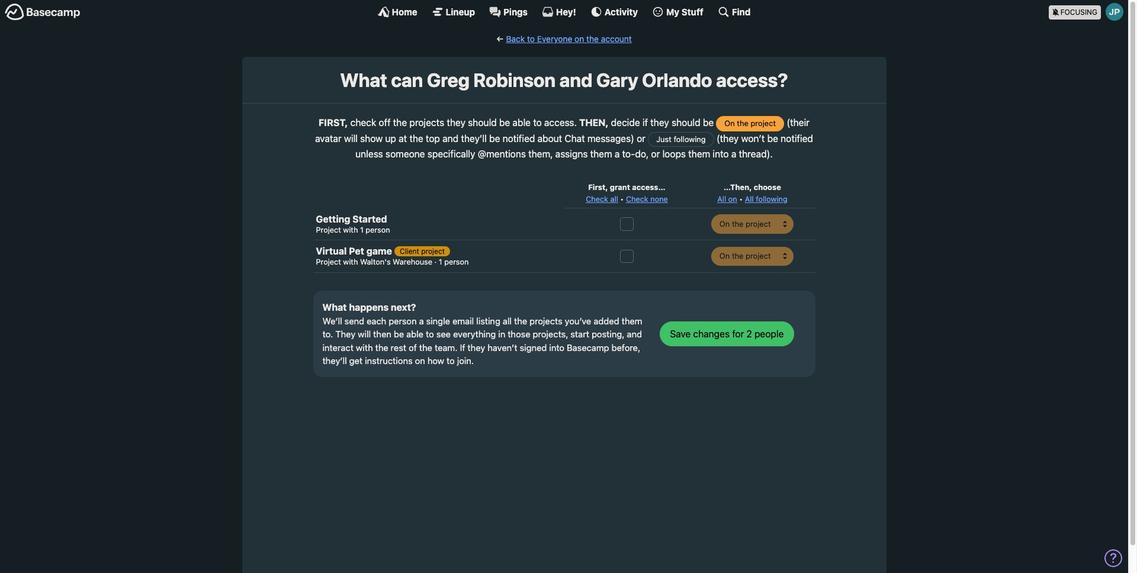 Task type: locate. For each thing, give the bounding box(es) containing it.
you've
[[565, 315, 591, 326]]

first, grant access… check all • check none
[[586, 183, 668, 203]]

and left gary
[[559, 69, 592, 91]]

check down 'access…'
[[626, 195, 648, 203]]

lineup
[[446, 6, 475, 17]]

0 horizontal spatial and
[[442, 133, 458, 144]]

will inside (their avatar will show up at the top and they'll be notified about chat messages)           or
[[344, 133, 358, 144]]

choose
[[754, 183, 781, 192]]

all up in
[[503, 315, 512, 326]]

before,
[[612, 342, 640, 353]]

check down first, in the right top of the page
[[586, 195, 608, 203]]

them right added
[[622, 315, 642, 326]]

on down of
[[415, 355, 425, 366]]

to-
[[622, 149, 635, 159]]

back to everyone on the account link
[[506, 34, 632, 44]]

focusing
[[1060, 7, 1097, 16]]

notified
[[503, 133, 535, 144], [781, 133, 813, 144]]

2 vertical spatial and
[[627, 329, 642, 339]]

should up just following
[[672, 117, 700, 128]]

1 vertical spatial following
[[756, 195, 787, 203]]

(they
[[717, 133, 739, 144]]

1 vertical spatial they'll
[[322, 355, 347, 366]]

will
[[344, 133, 358, 144], [358, 329, 371, 339]]

my stuff button
[[652, 6, 703, 18]]

0 horizontal spatial them
[[590, 149, 612, 159]]

1 vertical spatial on
[[728, 195, 737, 203]]

0 vertical spatial on
[[575, 34, 584, 44]]

avatar
[[315, 133, 341, 144]]

what up check
[[340, 69, 387, 91]]

1 should from the left
[[468, 117, 497, 128]]

1 horizontal spatial following
[[756, 195, 787, 203]]

2 should from the left
[[672, 117, 700, 128]]

will down check
[[344, 133, 358, 144]]

walton's
[[360, 258, 391, 266]]

client
[[400, 247, 419, 256]]

1 vertical spatial 1
[[439, 258, 442, 266]]

1 horizontal spatial on
[[575, 34, 584, 44]]

can
[[391, 69, 423, 91]]

person right ·
[[444, 258, 469, 266]]

person down the next? on the left
[[389, 315, 417, 326]]

on right everyone
[[575, 34, 584, 44]]

following down "choose"
[[756, 195, 787, 203]]

on down …then,
[[728, 195, 737, 203]]

0 horizontal spatial project
[[421, 247, 445, 256]]

project down getting
[[316, 225, 341, 234]]

they'll inside what happens next? we'll send each person a single email listing all the projects you've added them to.                    they will then be able to see everything in those projects, start posting, and interact with the rest of the team.                   if they haven't signed into basecamp before, they'll get instructions on how to join.
[[322, 355, 347, 366]]

the right at
[[409, 133, 423, 144]]

1 horizontal spatial 1
[[439, 258, 442, 266]]

0 vertical spatial following
[[674, 134, 706, 144]]

0 vertical spatial with
[[343, 225, 358, 234]]

rest
[[391, 342, 406, 353]]

lineup link
[[432, 6, 475, 18]]

a inside what happens next? we'll send each person a single email listing all the projects you've added them to.                    they will then be able to see everything in those projects, start posting, and interact with the rest of the team.                   if they haven't signed into basecamp before, they'll get instructions on how to join.
[[419, 315, 424, 326]]

and up specifically
[[442, 133, 458, 144]]

0 horizontal spatial able
[[406, 329, 423, 339]]

0 vertical spatial able
[[513, 117, 531, 128]]

following
[[674, 134, 706, 144], [756, 195, 787, 203]]

stuff
[[681, 6, 703, 17]]

the right on
[[737, 119, 749, 128]]

1 right ·
[[439, 258, 442, 266]]

greg
[[427, 69, 469, 91]]

with for client
[[343, 258, 358, 266]]

all down grant
[[610, 195, 618, 203]]

find button
[[718, 6, 751, 18]]

←
[[496, 34, 504, 44]]

1 down started
[[360, 225, 363, 234]]

and
[[559, 69, 592, 91], [442, 133, 458, 144], [627, 329, 642, 339]]

0 vertical spatial will
[[344, 133, 358, 144]]

projects up 'top'
[[409, 117, 444, 128]]

chat
[[565, 133, 585, 144]]

them
[[590, 149, 612, 159], [688, 149, 710, 159], [622, 315, 642, 326]]

1 horizontal spatial into
[[713, 149, 729, 159]]

0 vertical spatial all
[[610, 195, 618, 203]]

into down projects,
[[549, 342, 564, 353]]

2 notified from the left
[[781, 133, 813, 144]]

project inside getting started project                             with 1 person
[[316, 225, 341, 234]]

0 vertical spatial 1
[[360, 225, 363, 234]]

0 vertical spatial or
[[637, 133, 646, 144]]

2 all from the left
[[745, 195, 754, 203]]

with inside client project project with walton's warehouse                             · 1 person
[[343, 258, 358, 266]]

email
[[452, 315, 474, 326]]

with down getting
[[343, 225, 358, 234]]

0 horizontal spatial projects
[[409, 117, 444, 128]]

a left single
[[419, 315, 424, 326]]

project up ·
[[421, 247, 445, 256]]

2 horizontal spatial them
[[688, 149, 710, 159]]

1 horizontal spatial all
[[745, 195, 754, 203]]

what inside what happens next? we'll send each person a single email listing all the projects you've added them to.                    they will then be able to see everything in those projects, start posting, and interact with the rest of the team.                   if they haven't signed into basecamp before, they'll get instructions on how to join.
[[322, 302, 347, 312]]

2 vertical spatial with
[[356, 342, 373, 353]]

and inside what happens next? we'll send each person a single email listing all the projects you've added them to.                    they will then be able to see everything in those projects, start posting, and interact with the rest of the team.                   if they haven't signed into basecamp before, they'll get instructions on how to join.
[[627, 329, 642, 339]]

orlando
[[642, 69, 712, 91]]

home
[[392, 6, 417, 17]]

project
[[751, 119, 776, 128], [421, 247, 445, 256]]

able up of
[[406, 329, 423, 339]]

0 horizontal spatial into
[[549, 342, 564, 353]]

them inside what happens next? we'll send each person a single email listing all the projects you've added them to.                    they will then be able to see everything in those projects, start posting, and interact with the rest of the team.                   if they haven't signed into basecamp before, they'll get instructions on how to join.
[[622, 315, 642, 326]]

or right do,
[[651, 149, 660, 159]]

1 horizontal spatial •
[[739, 195, 743, 203]]

• down grant
[[620, 195, 624, 203]]

0 horizontal spatial should
[[468, 117, 497, 128]]

james peterson image
[[1106, 3, 1123, 21]]

projects up projects,
[[530, 315, 562, 326]]

0 horizontal spatial 1
[[360, 225, 363, 234]]

2 vertical spatial person
[[389, 315, 417, 326]]

with inside getting started project                             with 1 person
[[343, 225, 358, 234]]

should up @mentions
[[468, 117, 497, 128]]

haven't
[[488, 342, 517, 353]]

do,
[[635, 149, 649, 159]]

back
[[506, 34, 525, 44]]

with
[[343, 225, 358, 234], [343, 258, 358, 266], [356, 342, 373, 353]]

into down (they
[[713, 149, 729, 159]]

0 horizontal spatial a
[[419, 315, 424, 326]]

they right if
[[650, 117, 669, 128]]

person inside what happens next? we'll send each person a single email listing all the projects you've added them to.                    they will then be able to see everything in those projects, start posting, and interact with the rest of the team.                   if they haven't signed into basecamp before, they'll get instructions on how to join.
[[389, 315, 417, 326]]

0 horizontal spatial check
[[586, 195, 608, 203]]

and up 'before,'
[[627, 329, 642, 339]]

1 vertical spatial with
[[343, 258, 358, 266]]

0 horizontal spatial notified
[[503, 133, 535, 144]]

0 horizontal spatial •
[[620, 195, 624, 203]]

they up specifically
[[447, 117, 465, 128]]

on inside …then, choose all on • all following
[[728, 195, 737, 203]]

they'll up specifically
[[461, 133, 487, 144]]

0 vertical spatial person
[[366, 225, 390, 234]]

them down messages)
[[590, 149, 612, 159]]

1 vertical spatial or
[[651, 149, 660, 159]]

0 horizontal spatial following
[[674, 134, 706, 144]]

1 vertical spatial able
[[406, 329, 423, 339]]

listing
[[476, 315, 500, 326]]

2 horizontal spatial and
[[627, 329, 642, 339]]

0 vertical spatial and
[[559, 69, 592, 91]]

into
[[713, 149, 729, 159], [549, 342, 564, 353]]

all following button
[[745, 193, 787, 205]]

be inside (their avatar will show up at the top and they'll be notified about chat messages)           or
[[489, 133, 500, 144]]

top
[[426, 133, 440, 144]]

1 notified from the left
[[503, 133, 535, 144]]

a down (they
[[731, 149, 736, 159]]

notified inside (they won't be notified unless someone specifically @mentions them, assigns them a to-do, or loops them into a thread).
[[781, 133, 813, 144]]

1 project from the top
[[316, 225, 341, 234]]

signed
[[520, 342, 547, 353]]

(their
[[787, 117, 810, 128]]

check
[[586, 195, 608, 203], [626, 195, 648, 203]]

projects,
[[533, 329, 568, 339]]

• inside first, grant access… check all • check none
[[620, 195, 624, 203]]

each
[[367, 315, 386, 326]]

0 vertical spatial projects
[[409, 117, 444, 128]]

2 vertical spatial on
[[415, 355, 425, 366]]

just following
[[656, 134, 706, 144]]

projects
[[409, 117, 444, 128], [530, 315, 562, 326]]

following up loops
[[674, 134, 706, 144]]

person down started
[[366, 225, 390, 234]]

project up won't
[[751, 119, 776, 128]]

1 horizontal spatial should
[[672, 117, 700, 128]]

unless
[[355, 149, 383, 159]]

warehouse
[[393, 258, 432, 266]]

notified down the first, check off the projects they should be able to access. then, decide if they should be at the top of page
[[503, 133, 535, 144]]

be inside what happens next? we'll send each person a single email listing all the projects you've added them to.                    they will then be able to see everything in those projects, start posting, and interact with the rest of the team.                   if they haven't signed into basecamp before, they'll get instructions on how to join.
[[394, 329, 404, 339]]

1 vertical spatial what
[[322, 302, 347, 312]]

all
[[717, 195, 726, 203], [745, 195, 754, 203]]

2 horizontal spatial on
[[728, 195, 737, 203]]

next?
[[391, 302, 416, 312]]

what happens next? we'll send each person a single email listing all the projects you've added them to.                    they will then be able to see everything in those projects, start posting, and interact with the rest of the team.                   if they haven't signed into basecamp before, they'll get instructions on how to join.
[[322, 302, 642, 366]]

specifically
[[427, 149, 475, 159]]

single
[[426, 315, 450, 326]]

or up do,
[[637, 133, 646, 144]]

1 vertical spatial person
[[444, 258, 469, 266]]

1 vertical spatial projects
[[530, 315, 562, 326]]

first,
[[588, 183, 608, 192]]

1 vertical spatial and
[[442, 133, 458, 144]]

0 vertical spatial what
[[340, 69, 387, 91]]

project inside client project project with walton's warehouse                             · 1 person
[[316, 258, 341, 266]]

0 horizontal spatial all
[[503, 315, 512, 326]]

or
[[637, 133, 646, 144], [651, 149, 660, 159]]

into inside (they won't be notified unless someone specifically @mentions them, assigns them a to-do, or loops them into a thread).
[[713, 149, 729, 159]]

will inside what happens next? we'll send each person a single email listing all the projects you've added them to.                    they will then be able to see everything in those projects, start posting, and interact with the rest of the team.                   if they haven't signed into basecamp before, they'll get instructions on how to join.
[[358, 329, 371, 339]]

1 vertical spatial will
[[358, 329, 371, 339]]

1 horizontal spatial or
[[651, 149, 660, 159]]

with for getting
[[343, 225, 358, 234]]

1 vertical spatial into
[[549, 342, 564, 353]]

with up the get
[[356, 342, 373, 353]]

1 horizontal spatial they
[[468, 342, 485, 353]]

1 horizontal spatial projects
[[530, 315, 562, 326]]

0 vertical spatial they'll
[[461, 133, 487, 144]]

what for what can greg robinson and gary orlando access?
[[340, 69, 387, 91]]

1 • from the left
[[620, 195, 624, 203]]

0 vertical spatial project
[[316, 225, 341, 234]]

notified down (their on the right
[[781, 133, 813, 144]]

won't
[[741, 133, 765, 144]]

0 horizontal spatial all
[[717, 195, 726, 203]]

the left account
[[586, 34, 599, 44]]

1 vertical spatial project
[[421, 247, 445, 256]]

they down everything
[[468, 342, 485, 353]]

1 horizontal spatial all
[[610, 195, 618, 203]]

what up we'll
[[322, 302, 347, 312]]

1 horizontal spatial check
[[626, 195, 648, 203]]

1 horizontal spatial a
[[615, 149, 620, 159]]

0 vertical spatial project
[[751, 119, 776, 128]]

interact
[[322, 342, 354, 353]]

a
[[615, 149, 620, 159], [731, 149, 736, 159], [419, 315, 424, 326]]

will down the send at left bottom
[[358, 329, 371, 339]]

someone
[[385, 149, 425, 159]]

@mentions
[[478, 149, 526, 159]]

or inside (they won't be notified unless someone specifically @mentions them, assigns them a to-do, or loops them into a thread).
[[651, 149, 660, 159]]

person inside client project project with walton's warehouse                             · 1 person
[[444, 258, 469, 266]]

0 horizontal spatial on
[[415, 355, 425, 366]]

getting
[[316, 214, 350, 224]]

a left to-
[[615, 149, 620, 159]]

None submit
[[660, 321, 794, 346]]

1 vertical spatial project
[[316, 258, 341, 266]]

1 horizontal spatial they'll
[[461, 133, 487, 144]]

able
[[513, 117, 531, 128], [406, 329, 423, 339]]

1 horizontal spatial notified
[[781, 133, 813, 144]]

assigns
[[555, 149, 588, 159]]

project down virtual
[[316, 258, 341, 266]]

check all button
[[586, 193, 618, 205]]

they'll down interact
[[322, 355, 347, 366]]

project
[[316, 225, 341, 234], [316, 258, 341, 266]]

virtual pet game
[[316, 246, 392, 256]]

projects inside what happens next? we'll send each person a single email listing all the projects you've added them to.                    they will then be able to see everything in those projects, start posting, and interact with the rest of the team.                   if they haven't signed into basecamp before, they'll get instructions on how to join.
[[530, 315, 562, 326]]

1 horizontal spatial able
[[513, 117, 531, 128]]

0 vertical spatial into
[[713, 149, 729, 159]]

or inside (their avatar will show up at the top and they'll be notified about chat messages)           or
[[637, 133, 646, 144]]

0 horizontal spatial they'll
[[322, 355, 347, 366]]

2 • from the left
[[739, 195, 743, 203]]

• down …then,
[[739, 195, 743, 203]]

2 project from the top
[[316, 258, 341, 266]]

find
[[732, 6, 751, 17]]

gary
[[596, 69, 638, 91]]

robinson
[[473, 69, 556, 91]]

those
[[508, 329, 530, 339]]

the
[[586, 34, 599, 44], [393, 117, 407, 128], [737, 119, 749, 128], [409, 133, 423, 144], [514, 315, 527, 326], [375, 342, 388, 353], [419, 342, 432, 353]]

to left see
[[426, 329, 434, 339]]

with down "virtual pet game"
[[343, 258, 358, 266]]

focusing button
[[1049, 0, 1128, 23]]

access?
[[716, 69, 788, 91]]

able up them, on the left of the page
[[513, 117, 531, 128]]

0 horizontal spatial or
[[637, 133, 646, 144]]

1 horizontal spatial them
[[622, 315, 642, 326]]

all on button
[[717, 193, 737, 205]]

them down just following
[[688, 149, 710, 159]]

1 horizontal spatial project
[[751, 119, 776, 128]]

2 horizontal spatial they
[[650, 117, 669, 128]]

1 vertical spatial all
[[503, 315, 512, 326]]

to right "back"
[[527, 34, 535, 44]]

how
[[427, 355, 444, 366]]



Task type: describe. For each thing, give the bounding box(es) containing it.
if
[[642, 117, 648, 128]]

my
[[666, 6, 679, 17]]

grant
[[610, 183, 630, 192]]

in
[[498, 329, 505, 339]]

• inside …then, choose all on • all following
[[739, 195, 743, 203]]

at
[[399, 133, 407, 144]]

·
[[434, 258, 437, 266]]

to up about
[[533, 117, 542, 128]]

check none button
[[626, 193, 668, 205]]

them for added
[[622, 315, 642, 326]]

main element
[[0, 0, 1128, 23]]

of
[[409, 342, 417, 353]]

…then,
[[724, 183, 752, 192]]

on
[[724, 119, 735, 128]]

loops
[[662, 149, 686, 159]]

person inside getting started project                             with 1 person
[[366, 225, 390, 234]]

1 all from the left
[[717, 195, 726, 203]]

home link
[[378, 6, 417, 18]]

all inside what happens next? we'll send each person a single email listing all the projects you've added them to.                    they will then be able to see everything in those projects, start posting, and interact with the rest of the team.                   if they haven't signed into basecamp before, they'll get instructions on how to join.
[[503, 315, 512, 326]]

my stuff
[[666, 6, 703, 17]]

instructions
[[365, 355, 413, 366]]

what for what happens next? we'll send each person a single email listing all the projects you've added them to.                    they will then be able to see everything in those projects, start posting, and interact with the rest of the team.                   if they haven't signed into basecamp before, they'll get instructions on how to join.
[[322, 302, 347, 312]]

account
[[601, 34, 632, 44]]

decide
[[611, 117, 640, 128]]

and inside (their avatar will show up at the top and they'll be notified about chat messages)           or
[[442, 133, 458, 144]]

following inside …then, choose all on • all following
[[756, 195, 787, 203]]

messages)
[[587, 133, 634, 144]]

first, check off the projects they should be able to access. then, decide if they should be
[[319, 117, 716, 128]]

1 inside getting started project                             with 1 person
[[360, 225, 363, 234]]

into inside what happens next? we'll send each person a single email listing all the projects you've added them to.                    they will then be able to see everything in those projects, start posting, and interact with the rest of the team.                   if they haven't signed into basecamp before, they'll get instructions on how to join.
[[549, 342, 564, 353]]

join.
[[457, 355, 474, 366]]

getting started project                             with 1 person
[[316, 214, 390, 234]]

notified inside (their avatar will show up at the top and they'll be notified about chat messages)           or
[[503, 133, 535, 144]]

started
[[352, 214, 387, 224]]

up
[[385, 133, 396, 144]]

basecamp
[[567, 342, 609, 353]]

just
[[656, 134, 672, 144]]

about
[[537, 133, 562, 144]]

with inside what happens next? we'll send each person a single email listing all the projects you've added them to.                    they will then be able to see everything in those projects, start posting, and interact with the rest of the team.                   if they haven't signed into basecamp before, they'll get instructions on how to join.
[[356, 342, 373, 353]]

hey! button
[[542, 6, 576, 18]]

check
[[350, 117, 376, 128]]

project for client
[[316, 258, 341, 266]]

everything
[[453, 329, 496, 339]]

0 horizontal spatial they
[[447, 117, 465, 128]]

send
[[344, 315, 364, 326]]

everyone
[[537, 34, 572, 44]]

activity link
[[590, 6, 638, 18]]

be inside (they won't be notified unless someone specifically @mentions them, assigns them a to-do, or loops them into a thread).
[[767, 133, 778, 144]]

they inside what happens next? we'll send each person a single email listing all the projects you've added them to.                    they will then be able to see everything in those projects, start posting, and interact with the rest of the team.                   if they haven't signed into basecamp before, they'll get instructions on how to join.
[[468, 342, 485, 353]]

then
[[373, 329, 391, 339]]

if
[[460, 342, 465, 353]]

the right off
[[393, 117, 407, 128]]

posting,
[[592, 329, 624, 339]]

what can greg robinson and gary orlando access?
[[340, 69, 788, 91]]

game
[[366, 246, 392, 256]]

on inside what happens next? we'll send each person a single email listing all the projects you've added them to.                    they will then be able to see everything in those projects, start posting, and interact with the rest of the team.                   if they haven't signed into basecamp before, they'll get instructions on how to join.
[[415, 355, 425, 366]]

the right of
[[419, 342, 432, 353]]

1 inside client project project with walton's warehouse                             · 1 person
[[439, 258, 442, 266]]

(they won't be notified unless someone specifically @mentions them, assigns them a to-do, or loops them into a thread).
[[355, 133, 813, 159]]

2 horizontal spatial a
[[731, 149, 736, 159]]

access.
[[544, 117, 577, 128]]

show
[[360, 133, 383, 144]]

…then, choose all on • all following
[[717, 183, 787, 203]]

thread).
[[739, 149, 773, 159]]

hey!
[[556, 6, 576, 17]]

(their avatar will show up at the top and they'll be notified about chat messages)           or
[[315, 117, 810, 144]]

first,
[[319, 117, 348, 128]]

the up those
[[514, 315, 527, 326]]

switch accounts image
[[5, 3, 81, 21]]

added
[[594, 315, 619, 326]]

them,
[[528, 149, 553, 159]]

1 check from the left
[[586, 195, 608, 203]]

the inside (their avatar will show up at the top and they'll be notified about chat messages)           or
[[409, 133, 423, 144]]

access…
[[632, 183, 665, 192]]

to.
[[322, 329, 333, 339]]

project inside client project project with walton's warehouse                             · 1 person
[[421, 247, 445, 256]]

get
[[349, 355, 363, 366]]

they
[[335, 329, 355, 339]]

the down then
[[375, 342, 388, 353]]

none
[[650, 195, 668, 203]]

1 horizontal spatial and
[[559, 69, 592, 91]]

able inside what happens next? we'll send each person a single email listing all the projects you've added them to.                    they will then be able to see everything in those projects, start posting, and interact with the rest of the team.                   if they haven't signed into basecamp before, they'll get instructions on how to join.
[[406, 329, 423, 339]]

client project project with walton's warehouse                             · 1 person
[[316, 247, 469, 266]]

to down team.
[[447, 355, 455, 366]]

start
[[571, 329, 589, 339]]

activity
[[605, 6, 638, 17]]

them for loops
[[688, 149, 710, 159]]

all inside first, grant access… check all • check none
[[610, 195, 618, 203]]

they'll inside (their avatar will show up at the top and they'll be notified about chat messages)           or
[[461, 133, 487, 144]]

pings
[[503, 6, 528, 17]]

project for getting
[[316, 225, 341, 234]]

2 check from the left
[[626, 195, 648, 203]]



Task type: vqa. For each thing, say whether or not it's contained in the screenshot.
everything
yes



